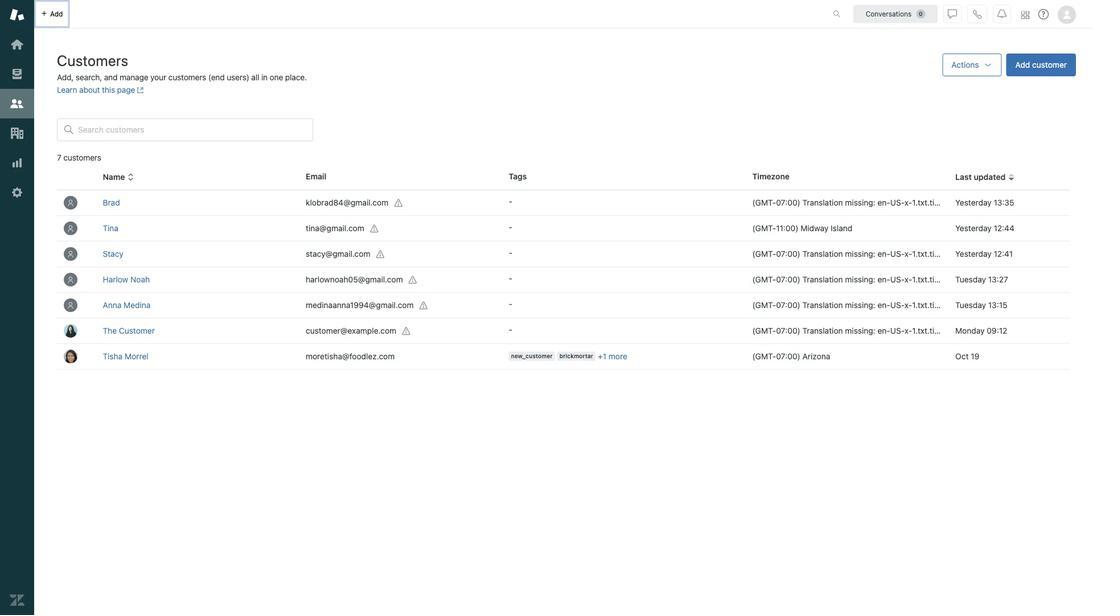 Task type: locate. For each thing, give the bounding box(es) containing it.
7
[[57, 153, 61, 162]]

1 1.txt.timezone.america_los_angeles from the top
[[913, 198, 1044, 207]]

brad link
[[103, 198, 120, 207]]

1 (gmt-07:00) translation missing: en-us-x-1.txt.timezone.america_los_angeles from the top
[[753, 198, 1044, 207]]

notifications image
[[998, 9, 1007, 19]]

customers right 7
[[63, 153, 101, 162]]

harlownoah05@gmail.com
[[306, 275, 403, 284]]

5 x- from the top
[[905, 326, 913, 336]]

- for klobrad84@gmail.com
[[509, 197, 513, 206]]

users)
[[227, 73, 249, 82]]

2 1.txt.timezone.america_los_angeles from the top
[[913, 249, 1044, 259]]

(gmt- for tuesday 13:27
[[753, 275, 777, 284]]

1.txt.timezone.america_los_angeles down last updated
[[913, 198, 1044, 207]]

2 tuesday from the top
[[956, 301, 987, 310]]

tuesday 13:15
[[956, 301, 1008, 310]]

5 missing: from the top
[[846, 326, 876, 336]]

2 07:00) from the top
[[777, 249, 801, 259]]

3 yesterday from the top
[[956, 249, 992, 259]]

x-
[[905, 198, 913, 207], [905, 249, 913, 259], [905, 275, 913, 284], [905, 301, 913, 310], [905, 326, 913, 336]]

1.txt.timezone.america_los_angeles for 13:35
[[913, 198, 1044, 207]]

yesterday up yesterday 12:41
[[956, 224, 992, 233]]

anna
[[103, 301, 122, 310]]

07:00) for tuesday 13:15
[[777, 301, 801, 310]]

actions button
[[943, 54, 1003, 76]]

3 1.txt.timezone.america_los_angeles from the top
[[913, 275, 1044, 284]]

customers right 'your'
[[168, 73, 206, 82]]

en- for monday 09:12
[[878, 326, 891, 336]]

3 - from the top
[[509, 248, 513, 258]]

(gmt-07:00) translation missing: en-us-x-1.txt.timezone.america_los_angeles for monday 09:12
[[753, 326, 1044, 336]]

1.txt.timezone.america_los_angeles up tuesday 13:15
[[913, 275, 1044, 284]]

(gmt-
[[753, 198, 777, 207], [753, 224, 777, 233], [753, 249, 777, 259], [753, 275, 777, 284], [753, 301, 777, 310], [753, 326, 777, 336], [753, 352, 777, 361]]

5 (gmt-07:00) translation missing: en-us-x-1.txt.timezone.america_los_angeles from the top
[[753, 326, 1044, 336]]

stacy@gmail.com
[[306, 249, 371, 258]]

7 (gmt- from the top
[[753, 352, 777, 361]]

4 07:00) from the top
[[777, 301, 801, 310]]

1 (gmt- from the top
[[753, 198, 777, 207]]

2 en- from the top
[[878, 249, 891, 259]]

3 x- from the top
[[905, 275, 913, 284]]

1 vertical spatial customers
[[63, 153, 101, 162]]

4 - from the top
[[509, 274, 513, 283]]

1.txt.timezone.america_los_angeles up the monday 09:12
[[913, 301, 1044, 310]]

6 (gmt- from the top
[[753, 326, 777, 336]]

1 yesterday from the top
[[956, 198, 992, 207]]

1 missing: from the top
[[846, 198, 876, 207]]

island
[[831, 224, 853, 233]]

the customer link
[[103, 326, 155, 336]]

2 yesterday from the top
[[956, 224, 992, 233]]

(gmt- for oct 19
[[753, 352, 777, 361]]

x- for yesterday 13:35
[[905, 198, 913, 207]]

add,
[[57, 73, 74, 82]]

add customer
[[1016, 60, 1068, 70]]

klobrad84@gmail.com
[[306, 198, 389, 207]]

admin image
[[10, 185, 24, 200]]

+1
[[598, 351, 607, 361]]

1 horizontal spatial customers
[[168, 73, 206, 82]]

3 en- from the top
[[878, 275, 891, 284]]

5 en- from the top
[[878, 326, 891, 336]]

5 translation from the top
[[803, 326, 844, 336]]

1 translation from the top
[[803, 198, 844, 207]]

07:00) for yesterday 12:41
[[777, 249, 801, 259]]

3 07:00) from the top
[[777, 275, 801, 284]]

tuesday up monday at the right bottom
[[956, 301, 987, 310]]

place.
[[285, 73, 307, 82]]

en- for tuesday 13:15
[[878, 301, 891, 310]]

organizations image
[[10, 126, 24, 141]]

2 us- from the top
[[891, 249, 905, 259]]

learn about this page
[[57, 85, 135, 95]]

3 translation from the top
[[803, 275, 844, 284]]

missing: for tuesday 13:15
[[846, 301, 876, 310]]

0 horizontal spatial customers
[[63, 153, 101, 162]]

(gmt-07:00) translation missing: en-us-x-1.txt.timezone.america_los_angeles
[[753, 198, 1044, 207], [753, 249, 1044, 259], [753, 275, 1044, 284], [753, 301, 1044, 310], [753, 326, 1044, 336]]

0 vertical spatial tuesday
[[956, 275, 987, 284]]

translation
[[803, 198, 844, 207], [803, 249, 844, 259], [803, 275, 844, 284], [803, 301, 844, 310], [803, 326, 844, 336]]

07:00) for tuesday 13:27
[[777, 275, 801, 284]]

2 (gmt- from the top
[[753, 224, 777, 233]]

2 (gmt-07:00) translation missing: en-us-x-1.txt.timezone.america_los_angeles from the top
[[753, 249, 1044, 259]]

us- for tuesday 13:15
[[891, 301, 905, 310]]

5 1.txt.timezone.america_los_angeles from the top
[[913, 326, 1044, 336]]

last updated button
[[956, 172, 1016, 182]]

zendesk support image
[[10, 7, 24, 22]]

5 us- from the top
[[891, 326, 905, 336]]

us-
[[891, 198, 905, 207], [891, 249, 905, 259], [891, 275, 905, 284], [891, 301, 905, 310], [891, 326, 905, 336]]

07:00) for monday 09:12
[[777, 326, 801, 336]]

07:00) for oct 19
[[777, 352, 801, 361]]

4 us- from the top
[[891, 301, 905, 310]]

tuesday left 13:27
[[956, 275, 987, 284]]

(end
[[208, 73, 225, 82]]

get help image
[[1039, 9, 1049, 19]]

0 vertical spatial customers
[[168, 73, 206, 82]]

7 customers
[[57, 153, 101, 162]]

5 - from the top
[[509, 299, 513, 309]]

(gmt-07:00) translation missing: en-us-x-1.txt.timezone.america_los_angeles for tuesday 13:15
[[753, 301, 1044, 310]]

missing: for tuesday 13:27
[[846, 275, 876, 284]]

2 - from the top
[[509, 222, 513, 232]]

2 translation from the top
[[803, 249, 844, 259]]

1.txt.timezone.america_los_angeles up the 19
[[913, 326, 1044, 336]]

moretisha@foodlez.com
[[306, 352, 395, 361]]

medina
[[124, 301, 151, 310]]

+1 more button
[[598, 351, 628, 361]]

customers add, search, and manage your customers (end users) all in one place.
[[57, 52, 307, 82]]

2 vertical spatial yesterday
[[956, 249, 992, 259]]

yesterday for yesterday 12:44
[[956, 224, 992, 233]]

4 (gmt- from the top
[[753, 275, 777, 284]]

about
[[79, 85, 100, 95]]

1 x- from the top
[[905, 198, 913, 207]]

0 vertical spatial yesterday
[[956, 198, 992, 207]]

yesterday up the tuesday 13:27
[[956, 249, 992, 259]]

missing: for monday 09:12
[[846, 326, 876, 336]]

1 en- from the top
[[878, 198, 891, 207]]

add button
[[34, 0, 70, 28]]

x- for tuesday 13:15
[[905, 301, 913, 310]]

(gmt-07:00) translation missing: en-us-x-1.txt.timezone.america_los_angeles for tuesday 13:27
[[753, 275, 1044, 284]]

3 missing: from the top
[[846, 275, 876, 284]]

3 us- from the top
[[891, 275, 905, 284]]

customers inside customers add, search, and manage your customers (end users) all in one place.
[[168, 73, 206, 82]]

13:27
[[989, 275, 1009, 284]]

4 1.txt.timezone.america_los_angeles from the top
[[913, 301, 1044, 310]]

1 07:00) from the top
[[777, 198, 801, 207]]

6 07:00) from the top
[[777, 352, 801, 361]]

yesterday for yesterday 12:41
[[956, 249, 992, 259]]

unverified email image for customer@example.com
[[402, 327, 411, 336]]

1 us- from the top
[[891, 198, 905, 207]]

midway
[[801, 224, 829, 233]]

yesterday 12:41
[[956, 249, 1014, 259]]

unverified email image for klobrad84@gmail.com
[[394, 199, 404, 208]]

us- for yesterday 12:41
[[891, 249, 905, 259]]

(gmt- for yesterday 12:41
[[753, 249, 777, 259]]

all
[[252, 73, 259, 82]]

unverified email image for harlownoah05@gmail.com
[[409, 276, 418, 285]]

1 vertical spatial tuesday
[[956, 301, 987, 310]]

missing: for yesterday 12:41
[[846, 249, 876, 259]]

harlow noah link
[[103, 275, 150, 284]]

brickmortar +1 more
[[560, 351, 628, 361]]

tuesday for tuesday 13:27
[[956, 275, 987, 284]]

translation for monday 09:12
[[803, 326, 844, 336]]

4 x- from the top
[[905, 301, 913, 310]]

5 (gmt- from the top
[[753, 301, 777, 310]]

1 tuesday from the top
[[956, 275, 987, 284]]

button displays agent's chat status as invisible. image
[[949, 9, 958, 19]]

4 (gmt-07:00) translation missing: en-us-x-1.txt.timezone.america_los_angeles from the top
[[753, 301, 1044, 310]]

5 07:00) from the top
[[777, 326, 801, 336]]

unverified email image
[[394, 199, 404, 208], [376, 250, 385, 259], [409, 276, 418, 285], [420, 301, 429, 310], [402, 327, 411, 336]]

stacy link
[[103, 249, 124, 259]]

3 (gmt-07:00) translation missing: en-us-x-1.txt.timezone.america_los_angeles from the top
[[753, 275, 1044, 284]]

1.txt.timezone.america_los_angeles up the tuesday 13:27
[[913, 249, 1044, 259]]

3 (gmt- from the top
[[753, 249, 777, 259]]

learn
[[57, 85, 77, 95]]

conversations button
[[854, 5, 938, 23]]

reporting image
[[10, 156, 24, 170]]

19
[[972, 352, 980, 361]]

1.txt.timezone.america_los_angeles
[[913, 198, 1044, 207], [913, 249, 1044, 259], [913, 275, 1044, 284], [913, 301, 1044, 310], [913, 326, 1044, 336]]

manage
[[120, 73, 148, 82]]

1 vertical spatial yesterday
[[956, 224, 992, 233]]

tuesday
[[956, 275, 987, 284], [956, 301, 987, 310]]

arizona
[[803, 352, 831, 361]]

2 missing: from the top
[[846, 249, 876, 259]]

1 - from the top
[[509, 197, 513, 206]]

(gmt- for monday 09:12
[[753, 326, 777, 336]]

tisha morrel link
[[103, 352, 149, 361]]

6 - from the top
[[509, 325, 513, 334]]

4 missing: from the top
[[846, 301, 876, 310]]

en-
[[878, 198, 891, 207], [878, 249, 891, 259], [878, 275, 891, 284], [878, 301, 891, 310], [878, 326, 891, 336]]

4 translation from the top
[[803, 301, 844, 310]]

- for tina@gmail.com
[[509, 222, 513, 232]]

translation for tuesday 13:27
[[803, 275, 844, 284]]

en- for yesterday 12:41
[[878, 249, 891, 259]]

13:35
[[994, 198, 1015, 207]]

07:00)
[[777, 198, 801, 207], [777, 249, 801, 259], [777, 275, 801, 284], [777, 301, 801, 310], [777, 326, 801, 336], [777, 352, 801, 361]]

the customer
[[103, 326, 155, 336]]

4 en- from the top
[[878, 301, 891, 310]]

11:00)
[[777, 224, 799, 233]]

2 x- from the top
[[905, 249, 913, 259]]

unverified email image
[[370, 224, 379, 233]]

yesterday down last updated
[[956, 198, 992, 207]]



Task type: describe. For each thing, give the bounding box(es) containing it.
us- for yesterday 13:35
[[891, 198, 905, 207]]

this
[[102, 85, 115, 95]]

1.txt.timezone.america_los_angeles for 12:41
[[913, 249, 1044, 259]]

Search customers field
[[78, 125, 306, 135]]

stacy
[[103, 249, 124, 259]]

tina link
[[103, 224, 118, 233]]

13:15
[[989, 301, 1008, 310]]

customer
[[119, 326, 155, 336]]

morrel
[[125, 352, 149, 361]]

oct
[[956, 352, 969, 361]]

12:44
[[994, 224, 1015, 233]]

zendesk image
[[10, 593, 24, 608]]

tuesday 13:27
[[956, 275, 1009, 284]]

us- for tuesday 13:27
[[891, 275, 905, 284]]

oct 19
[[956, 352, 980, 361]]

in
[[262, 73, 268, 82]]

tina
[[103, 224, 118, 233]]

timezone
[[753, 172, 790, 181]]

name
[[103, 172, 125, 182]]

updated
[[975, 172, 1006, 182]]

the
[[103, 326, 117, 336]]

harlow
[[103, 275, 128, 284]]

translation for tuesday 13:15
[[803, 301, 844, 310]]

us- for monday 09:12
[[891, 326, 905, 336]]

1.txt.timezone.america_los_angeles for 13:27
[[913, 275, 1044, 284]]

main element
[[0, 0, 34, 615]]

learn about this page link
[[57, 85, 144, 95]]

tisha morrel
[[103, 352, 149, 361]]

(gmt-07:00) arizona
[[753, 352, 831, 361]]

noah
[[131, 275, 150, 284]]

en- for yesterday 13:35
[[878, 198, 891, 207]]

last
[[956, 172, 972, 182]]

- for stacy@gmail.com
[[509, 248, 513, 258]]

email
[[306, 172, 327, 181]]

unverified email image for medinaanna1994@gmail.com
[[420, 301, 429, 310]]

add
[[1016, 60, 1031, 70]]

- for harlownoah05@gmail.com
[[509, 274, 513, 283]]

- for medinaanna1994@gmail.com
[[509, 299, 513, 309]]

unverified email image for stacy@gmail.com
[[376, 250, 385, 259]]

actions
[[952, 60, 980, 70]]

(opens in a new tab) image
[[135, 87, 144, 94]]

x- for tuesday 13:27
[[905, 275, 913, 284]]

more
[[609, 351, 628, 361]]

x- for monday 09:12
[[905, 326, 913, 336]]

07:00) for yesterday 13:35
[[777, 198, 801, 207]]

search,
[[76, 73, 102, 82]]

monday 09:12
[[956, 326, 1008, 336]]

(gmt- for yesterday 13:35
[[753, 198, 777, 207]]

anna medina
[[103, 301, 151, 310]]

and
[[104, 73, 118, 82]]

yesterday 12:44
[[956, 224, 1015, 233]]

conversations
[[866, 10, 912, 18]]

add customer button
[[1007, 54, 1077, 76]]

tina@gmail.com
[[306, 223, 365, 233]]

views image
[[10, 67, 24, 81]]

(gmt-11:00) midway island
[[753, 224, 853, 233]]

customers image
[[10, 96, 24, 111]]

new_customer
[[511, 353, 553, 359]]

12:41
[[994, 249, 1014, 259]]

brad
[[103, 198, 120, 207]]

one
[[270, 73, 283, 82]]

missing: for yesterday 13:35
[[846, 198, 876, 207]]

(gmt- for yesterday 12:44
[[753, 224, 777, 233]]

tuesday for tuesday 13:15
[[956, 301, 987, 310]]

tisha
[[103, 352, 123, 361]]

add
[[50, 10, 63, 18]]

(gmt-07:00) translation missing: en-us-x-1.txt.timezone.america_los_angeles for yesterday 12:41
[[753, 249, 1044, 259]]

(gmt- for tuesday 13:15
[[753, 301, 777, 310]]

get started image
[[10, 37, 24, 52]]

anna medina link
[[103, 301, 151, 310]]

- for customer@example.com
[[509, 325, 513, 334]]

name button
[[103, 172, 134, 182]]

(gmt-07:00) translation missing: en-us-x-1.txt.timezone.america_los_angeles for yesterday 13:35
[[753, 198, 1044, 207]]

your
[[150, 73, 166, 82]]

translation for yesterday 13:35
[[803, 198, 844, 207]]

customer
[[1033, 60, 1068, 70]]

tags
[[509, 172, 527, 181]]

en- for tuesday 13:27
[[878, 275, 891, 284]]

09:12
[[988, 326, 1008, 336]]

yesterday 13:35
[[956, 198, 1015, 207]]

zendesk products image
[[1022, 11, 1030, 19]]

page
[[117, 85, 135, 95]]

x- for yesterday 12:41
[[905, 249, 913, 259]]

translation for yesterday 12:41
[[803, 249, 844, 259]]

medinaanna1994@gmail.com
[[306, 300, 414, 310]]

last updated
[[956, 172, 1006, 182]]

brickmortar
[[560, 353, 594, 359]]

harlow noah
[[103, 275, 150, 284]]

1.txt.timezone.america_los_angeles for 13:15
[[913, 301, 1044, 310]]

yesterday for yesterday 13:35
[[956, 198, 992, 207]]

customers
[[57, 52, 128, 69]]

customer@example.com
[[306, 326, 397, 335]]

1.txt.timezone.america_los_angeles for 09:12
[[913, 326, 1044, 336]]

monday
[[956, 326, 985, 336]]



Task type: vqa. For each thing, say whether or not it's contained in the screenshot.
2nd Low from the bottom of the page
no



